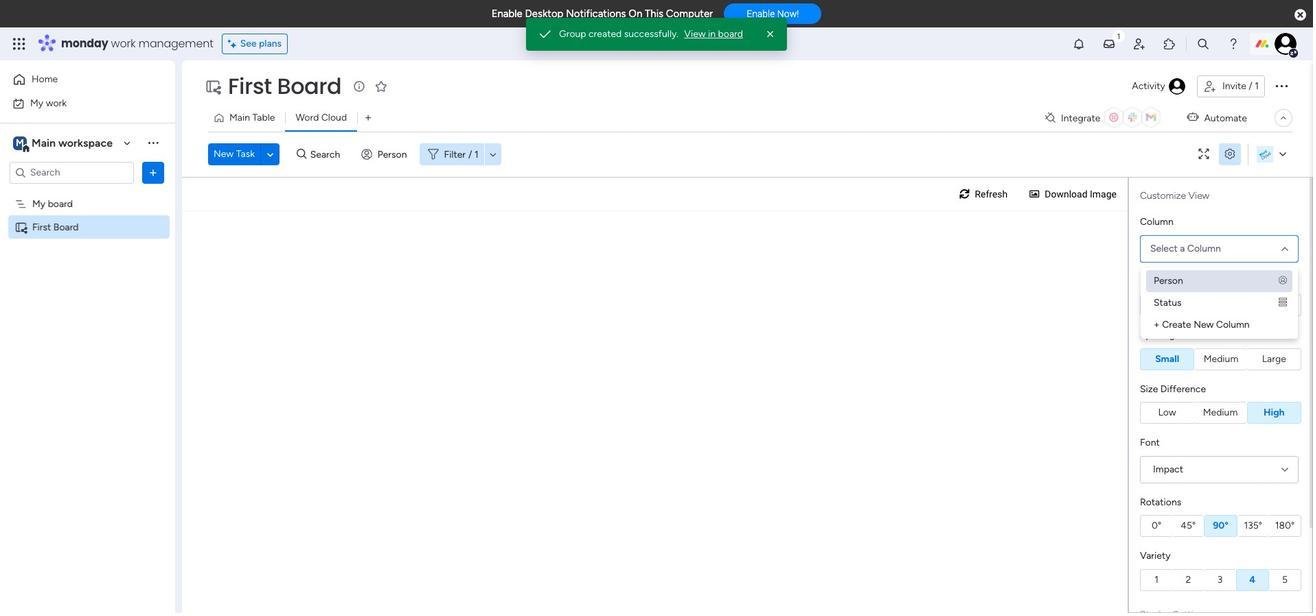 Task type: vqa. For each thing, say whether or not it's contained in the screenshot.
rightmost 19 Nov
no



Task type: describe. For each thing, give the bounding box(es) containing it.
a
[[1180, 243, 1185, 254]]

first inside list box
[[32, 221, 51, 233]]

board inside list box
[[53, 221, 79, 233]]

desktop
[[525, 8, 563, 20]]

m
[[16, 137, 24, 149]]

90° button
[[1204, 516, 1237, 538]]

options image
[[146, 166, 160, 180]]

main table
[[229, 112, 275, 124]]

0 vertical spatial board
[[277, 71, 342, 102]]

1 horizontal spatial first board
[[228, 71, 342, 102]]

5
[[1282, 574, 1288, 586]]

small
[[1155, 353, 1179, 365]]

45° button
[[1172, 516, 1204, 538]]

1 horizontal spatial 1
[[1155, 574, 1159, 586]]

collapse board header image
[[1278, 113, 1289, 124]]

computer
[[666, 8, 713, 20]]

45°
[[1181, 521, 1196, 532]]

monday
[[61, 36, 108, 52]]

automate
[[1204, 112, 1247, 124]]

workspace
[[58, 136, 113, 149]]

see
[[240, 38, 257, 49]]

rotations
[[1140, 497, 1181, 509]]

select product image
[[12, 37, 26, 51]]

open full screen image
[[1193, 149, 1215, 160]]

notifications
[[566, 8, 626, 20]]

1 image
[[1113, 28, 1125, 44]]

small button
[[1140, 349, 1194, 370]]

table
[[252, 112, 275, 124]]

medium for spacing
[[1204, 353, 1238, 365]]

management
[[139, 36, 213, 52]]

/ for filter
[[468, 149, 472, 160]]

task
[[236, 148, 255, 160]]

main for main workspace
[[32, 136, 56, 149]]

workspace selection element
[[13, 135, 115, 153]]

2
[[1186, 574, 1191, 586]]

status
[[1154, 297, 1182, 309]]

1 vertical spatial column
[[1187, 243, 1221, 254]]

135° button
[[1237, 516, 1269, 538]]

v2 status outline image
[[1279, 298, 1287, 309]]

50 button
[[1140, 295, 1172, 317]]

0 vertical spatial board
[[718, 28, 743, 40]]

plans
[[259, 38, 282, 49]]

this
[[645, 8, 663, 20]]

add to favorites image
[[374, 79, 388, 93]]

customize
[[1140, 190, 1186, 202]]

monday work management
[[61, 36, 213, 52]]

300 button
[[1269, 295, 1301, 317]]

enable desktop notifications on this computer
[[491, 8, 713, 20]]

on
[[629, 8, 642, 20]]

dapulse integrations image
[[1045, 113, 1055, 123]]

view in board link
[[684, 27, 743, 41]]

high
[[1264, 407, 1285, 419]]

word cloud
[[296, 112, 347, 124]]

300
[[1276, 299, 1294, 311]]

new task
[[214, 148, 255, 160]]

main table button
[[208, 107, 285, 129]]

1 vertical spatial board
[[48, 198, 73, 210]]

see plans button
[[222, 34, 288, 54]]

0 vertical spatial column
[[1140, 216, 1174, 228]]

1 vertical spatial new
[[1194, 319, 1214, 331]]

angle down image
[[267, 149, 274, 160]]

integrate
[[1061, 112, 1100, 124]]

difference
[[1160, 384, 1206, 395]]

135°
[[1244, 521, 1262, 532]]

/ for invite
[[1249, 80, 1252, 92]]

0° button
[[1140, 516, 1172, 538]]

medium for size difference
[[1203, 407, 1238, 419]]

1 horizontal spatial shareable board image
[[205, 78, 221, 95]]

enable now! button
[[724, 4, 822, 24]]

group created successfully. view in board
[[559, 28, 743, 40]]

arrow down image
[[485, 146, 501, 163]]

workspace image
[[13, 136, 27, 151]]

group
[[559, 28, 586, 40]]

word cloud button
[[285, 107, 357, 129]]

1 for filter / 1
[[475, 149, 479, 160]]

settings image
[[1219, 149, 1241, 160]]

1 button
[[1140, 570, 1172, 592]]

now!
[[777, 8, 799, 19]]

large button
[[1248, 349, 1301, 370]]

50
[[1151, 299, 1162, 311]]

create
[[1162, 319, 1191, 331]]

my work button
[[8, 92, 148, 114]]

+
[[1154, 319, 1160, 331]]

number
[[1160, 276, 1193, 287]]

1 vertical spatial shareable board image
[[14, 221, 27, 234]]

1 for invite / 1
[[1255, 80, 1259, 92]]

autopilot image
[[1187, 109, 1199, 126]]

main for main table
[[229, 112, 250, 124]]

view inside alert
[[684, 28, 706, 40]]

my work
[[30, 97, 67, 109]]

font
[[1140, 437, 1160, 449]]

dapulse close image
[[1295, 8, 1306, 22]]

select a column
[[1150, 243, 1221, 254]]

home button
[[8, 69, 148, 91]]

impact
[[1153, 464, 1183, 476]]

words
[[1207, 276, 1233, 287]]

invite members image
[[1132, 37, 1146, 51]]

my board
[[32, 198, 73, 210]]

close image
[[764, 27, 777, 41]]

my for my work
[[30, 97, 43, 109]]

apps image
[[1163, 37, 1176, 51]]

180°
[[1275, 521, 1295, 532]]

variety
[[1140, 551, 1171, 562]]

successfully.
[[624, 28, 679, 40]]

home
[[32, 73, 58, 85]]

size difference
[[1140, 384, 1206, 395]]

new inside button
[[214, 148, 234, 160]]

2 button
[[1172, 570, 1204, 592]]

0°
[[1152, 521, 1161, 532]]

select
[[1150, 243, 1178, 254]]



Task type: locate. For each thing, give the bounding box(es) containing it.
my down search in workspace field
[[32, 198, 45, 210]]

1 horizontal spatial new
[[1194, 319, 1214, 331]]

my inside list box
[[32, 198, 45, 210]]

medium button down '+ create new column'
[[1194, 349, 1248, 370]]

options image
[[1273, 77, 1290, 94]]

board
[[718, 28, 743, 40], [48, 198, 73, 210]]

inbox image
[[1102, 37, 1116, 51]]

0 vertical spatial new
[[214, 148, 234, 160]]

first board up table
[[228, 71, 342, 102]]

0 horizontal spatial enable
[[491, 8, 522, 20]]

workspace options image
[[146, 136, 160, 150]]

1 vertical spatial person
[[1154, 275, 1183, 287]]

Search field
[[307, 145, 348, 164]]

filter / 1
[[444, 149, 479, 160]]

work for my
[[46, 97, 67, 109]]

100 button
[[1172, 295, 1204, 317]]

large
[[1262, 353, 1286, 365]]

work
[[111, 36, 136, 52], [46, 97, 67, 109]]

filter
[[444, 149, 466, 160]]

1 horizontal spatial main
[[229, 112, 250, 124]]

list box containing my board
[[0, 190, 175, 424]]

1 down "variety"
[[1155, 574, 1159, 586]]

add view image
[[365, 113, 371, 123]]

column down customize
[[1140, 216, 1174, 228]]

+ create new column
[[1154, 319, 1250, 331]]

1 vertical spatial 1
[[475, 149, 479, 160]]

100
[[1180, 299, 1196, 311]]

person
[[378, 149, 407, 160], [1154, 275, 1183, 287]]

v2 search image
[[297, 147, 307, 162]]

person left the filter
[[378, 149, 407, 160]]

enable
[[491, 8, 522, 20], [747, 8, 775, 19]]

180° button
[[1269, 516, 1301, 538]]

main
[[229, 112, 250, 124], [32, 136, 56, 149]]

option
[[0, 192, 175, 194]]

person up status
[[1154, 275, 1183, 287]]

0 vertical spatial view
[[684, 28, 706, 40]]

1 horizontal spatial /
[[1249, 80, 1252, 92]]

0 horizontal spatial view
[[684, 28, 706, 40]]

medium button
[[1194, 349, 1248, 370], [1194, 402, 1247, 424]]

3 button
[[1204, 570, 1236, 592]]

/
[[1249, 80, 1252, 92], [468, 149, 472, 160]]

view right customize
[[1188, 190, 1210, 202]]

main right workspace image
[[32, 136, 56, 149]]

column right the a
[[1187, 243, 1221, 254]]

1 vertical spatial first board
[[32, 221, 79, 233]]

first board inside list box
[[32, 221, 79, 233]]

0 vertical spatial work
[[111, 36, 136, 52]]

person button
[[356, 144, 415, 166]]

dapulse person column image
[[1279, 276, 1287, 287]]

1 horizontal spatial view
[[1188, 190, 1210, 202]]

board up word
[[277, 71, 342, 102]]

medium button for size difference
[[1194, 402, 1247, 424]]

invite / 1 button
[[1197, 76, 1265, 98]]

0 vertical spatial medium button
[[1194, 349, 1248, 370]]

high button
[[1247, 402, 1301, 424]]

view
[[684, 28, 706, 40], [1188, 190, 1210, 202]]

created
[[589, 28, 622, 40]]

main left table
[[229, 112, 250, 124]]

new down 100 'button'
[[1194, 319, 1214, 331]]

spacing
[[1140, 330, 1175, 341]]

3
[[1217, 574, 1223, 586]]

first down my board
[[32, 221, 51, 233]]

0 horizontal spatial 1
[[475, 149, 479, 160]]

low
[[1158, 407, 1176, 419]]

0 vertical spatial main
[[229, 112, 250, 124]]

1 vertical spatial view
[[1188, 190, 1210, 202]]

5 button
[[1269, 570, 1301, 592]]

invite / 1
[[1222, 80, 1259, 92]]

jacob simon image
[[1275, 33, 1297, 55]]

my
[[30, 97, 43, 109], [32, 198, 45, 210]]

0 vertical spatial /
[[1249, 80, 1252, 92]]

1 horizontal spatial board
[[277, 71, 342, 102]]

medium button down difference
[[1194, 402, 1247, 424]]

medium button for spacing
[[1194, 349, 1248, 370]]

main workspace
[[32, 136, 113, 149]]

0 vertical spatial person
[[378, 149, 407, 160]]

enable for enable desktop notifications on this computer
[[491, 8, 522, 20]]

enable for enable now!
[[747, 8, 775, 19]]

1 left arrow down icon
[[475, 149, 479, 160]]

of
[[1195, 276, 1204, 287]]

/ inside button
[[1249, 80, 1252, 92]]

0 horizontal spatial person
[[378, 149, 407, 160]]

0 horizontal spatial board
[[53, 221, 79, 233]]

cloud
[[321, 112, 347, 124]]

1 horizontal spatial board
[[718, 28, 743, 40]]

medium down '+ create new column'
[[1204, 353, 1238, 365]]

1 horizontal spatial person
[[1154, 275, 1183, 287]]

1 horizontal spatial work
[[111, 36, 136, 52]]

board down my board
[[53, 221, 79, 233]]

1 vertical spatial my
[[32, 198, 45, 210]]

2 vertical spatial column
[[1216, 319, 1250, 331]]

work for monday
[[111, 36, 136, 52]]

medium
[[1204, 353, 1238, 365], [1203, 407, 1238, 419]]

in
[[708, 28, 716, 40]]

my inside 'my work' button
[[30, 97, 43, 109]]

new left task
[[214, 148, 234, 160]]

enable up the close image
[[747, 8, 775, 19]]

size
[[1140, 384, 1158, 395]]

1 vertical spatial main
[[32, 136, 56, 149]]

alert containing group created successfully.
[[526, 18, 787, 51]]

work down home
[[46, 97, 67, 109]]

1 vertical spatial work
[[46, 97, 67, 109]]

0 horizontal spatial first board
[[32, 221, 79, 233]]

main inside workspace selection element
[[32, 136, 56, 149]]

0 horizontal spatial first
[[32, 221, 51, 233]]

1 vertical spatial medium
[[1203, 407, 1238, 419]]

my for my board
[[32, 198, 45, 210]]

activity
[[1132, 80, 1165, 92]]

alert
[[526, 18, 787, 51]]

view left in
[[684, 28, 706, 40]]

0 vertical spatial first
[[228, 71, 272, 102]]

help image
[[1227, 37, 1240, 51]]

work right monday
[[111, 36, 136, 52]]

new
[[214, 148, 234, 160], [1194, 319, 1214, 331]]

my down home
[[30, 97, 43, 109]]

work inside 'my work' button
[[46, 97, 67, 109]]

4
[[1249, 574, 1255, 586]]

search everything image
[[1196, 37, 1210, 51]]

board right in
[[718, 28, 743, 40]]

0 horizontal spatial /
[[468, 149, 472, 160]]

1 right invite at the top of the page
[[1255, 80, 1259, 92]]

0 horizontal spatial new
[[214, 148, 234, 160]]

2 horizontal spatial 1
[[1255, 80, 1259, 92]]

column down words
[[1216, 319, 1250, 331]]

90°
[[1213, 521, 1228, 532]]

list box
[[0, 190, 175, 424]]

0 vertical spatial 1
[[1255, 80, 1259, 92]]

First Board field
[[225, 71, 345, 102]]

first board
[[228, 71, 342, 102], [32, 221, 79, 233]]

board down search in workspace field
[[48, 198, 73, 210]]

see plans
[[240, 38, 282, 49]]

1 horizontal spatial enable
[[747, 8, 775, 19]]

person inside 'popup button'
[[378, 149, 407, 160]]

invite
[[1222, 80, 1246, 92]]

0 vertical spatial first board
[[228, 71, 342, 102]]

show board description image
[[351, 80, 368, 93]]

4 button
[[1236, 570, 1269, 592]]

2 vertical spatial 1
[[1155, 574, 1159, 586]]

0 horizontal spatial shareable board image
[[14, 221, 27, 234]]

1
[[1255, 80, 1259, 92], [475, 149, 479, 160], [1155, 574, 1159, 586]]

notifications image
[[1072, 37, 1086, 51]]

medium down difference
[[1203, 407, 1238, 419]]

1 vertical spatial medium button
[[1194, 402, 1247, 424]]

/ right the filter
[[468, 149, 472, 160]]

1 horizontal spatial first
[[228, 71, 272, 102]]

0 vertical spatial shareable board image
[[205, 78, 221, 95]]

board
[[277, 71, 342, 102], [53, 221, 79, 233]]

0 horizontal spatial main
[[32, 136, 56, 149]]

customize view
[[1140, 190, 1210, 202]]

new task button
[[208, 144, 260, 166]]

shareable board image
[[205, 78, 221, 95], [14, 221, 27, 234]]

/ right invite at the top of the page
[[1249, 80, 1252, 92]]

1 vertical spatial /
[[468, 149, 472, 160]]

enable now!
[[747, 8, 799, 19]]

enable left desktop
[[491, 8, 522, 20]]

first
[[228, 71, 272, 102], [32, 221, 51, 233]]

1 vertical spatial first
[[32, 221, 51, 233]]

0 vertical spatial medium
[[1204, 353, 1238, 365]]

1 vertical spatial board
[[53, 221, 79, 233]]

Search in workspace field
[[29, 165, 115, 181]]

main inside button
[[229, 112, 250, 124]]

0 vertical spatial my
[[30, 97, 43, 109]]

0 horizontal spatial board
[[48, 198, 73, 210]]

max number of words
[[1140, 276, 1233, 287]]

enable inside enable now! button
[[747, 8, 775, 19]]

first board down my board
[[32, 221, 79, 233]]

low button
[[1140, 402, 1194, 424]]

max
[[1140, 276, 1158, 287]]

first up main table
[[228, 71, 272, 102]]

0 horizontal spatial work
[[46, 97, 67, 109]]



